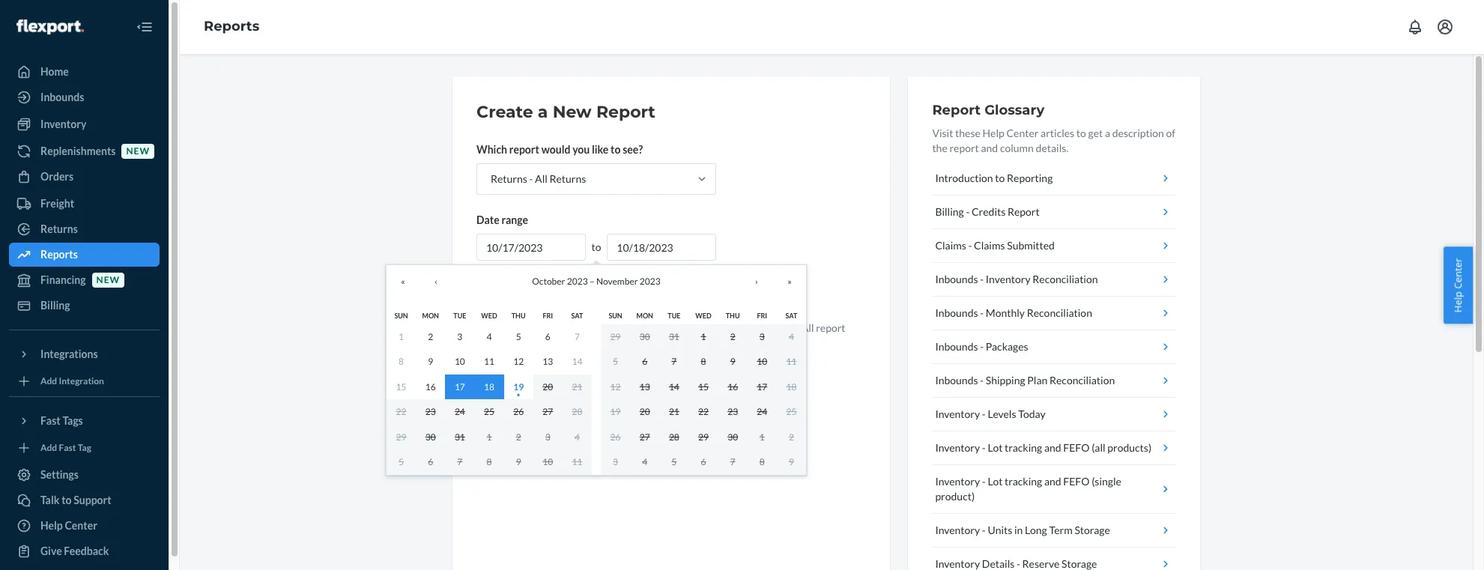 Task type: vqa. For each thing, say whether or not it's contained in the screenshot.
ecommerce
no



Task type: locate. For each thing, give the bounding box(es) containing it.
19 for october 19, 2023 element
[[514, 381, 524, 392]]

lot inside inventory - lot tracking and fefo (single product)
[[988, 475, 1003, 488]]

1 25 from the left
[[484, 406, 495, 418]]

2 25 from the left
[[787, 406, 797, 418]]

13
[[543, 356, 553, 367], [640, 381, 650, 392]]

2 tuesday element from the left
[[668, 311, 681, 320]]

0 horizontal spatial returns
[[40, 223, 78, 235]]

2 17 from the left
[[757, 381, 768, 392]]

28 button
[[563, 400, 592, 425], [660, 425, 689, 450]]

reports
[[204, 18, 260, 35], [40, 248, 78, 261]]

october 3, 2023 element
[[457, 331, 463, 342]]

term
[[1050, 524, 1073, 537]]

29 for the rightmost october 29, 2023 element
[[611, 331, 621, 342]]

7 button
[[563, 324, 592, 349], [660, 349, 689, 374], [445, 450, 475, 475], [718, 450, 748, 475]]

1 vertical spatial 31
[[455, 431, 465, 443]]

create up which
[[477, 102, 533, 122]]

sat up reports.
[[786, 311, 798, 320]]

2 sun from the left
[[609, 311, 623, 320]]

november 13, 2023 element
[[640, 381, 650, 392]]

- for inventory - levels today
[[983, 408, 986, 420]]

october 15, 2023 element
[[396, 381, 407, 392]]

1 thu from the left
[[512, 311, 526, 320]]

11 down the time at left bottom
[[484, 356, 495, 367]]

- for inbounds - shipping plan reconciliation
[[981, 374, 984, 387]]

fast inside "link"
[[59, 443, 76, 454]]

19 down october 12, 2023 element
[[514, 381, 524, 392]]

0 horizontal spatial 2023
[[567, 276, 588, 287]]

16 for october 16, 2023 element
[[426, 381, 436, 392]]

1 18 from the left
[[484, 381, 495, 392]]

0 horizontal spatial 19 button
[[504, 374, 533, 400]]

(all
[[1092, 441, 1106, 454]]

7 for 7 button over october 14, 2023 element
[[575, 331, 580, 342]]

fri for 3
[[757, 311, 768, 320]]

2 saturday element from the left
[[786, 311, 798, 320]]

sunday element
[[395, 311, 408, 320], [609, 311, 623, 320]]

tue up october 3, 2023 element
[[454, 311, 467, 320]]

1 horizontal spatial help center
[[1452, 258, 1466, 312]]

1 17 button from the left
[[445, 374, 475, 400]]

2 24 button from the left
[[748, 400, 777, 425]]

8 for rightmost november 8, 2023 element
[[701, 356, 706, 367]]

integrations button
[[9, 343, 160, 367]]

7 button up november 14, 2023 element at bottom left
[[660, 349, 689, 374]]

fri for 6
[[543, 311, 553, 320]]

30 for november 30, 2023 'element'
[[728, 431, 738, 443]]

1 tuesday element from the left
[[454, 311, 467, 320]]

november 2, 2023 element for 2 button right of "be"
[[731, 331, 736, 342]]

inventory - lot tracking and fefo (all products) button
[[933, 432, 1177, 465]]

1 horizontal spatial a
[[1106, 127, 1111, 139]]

1 lot from the top
[[988, 441, 1003, 454]]

1 horizontal spatial 24
[[757, 406, 768, 418]]

november 2, 2023 element
[[731, 331, 736, 342], [516, 431, 521, 443]]

october 30, 2023 element for middle 30 'button'
[[640, 331, 650, 342]]

november 28, 2023 element
[[669, 431, 680, 443]]

lot inside button
[[988, 441, 1003, 454]]

1 horizontal spatial november 6, 2023 element
[[643, 356, 648, 367]]

3 button up november 17, 2023 element
[[748, 324, 777, 349]]

november 26, 2023 element
[[611, 431, 621, 443]]

19
[[514, 381, 524, 392], [611, 406, 621, 418]]

returns down which
[[491, 172, 528, 185]]

date range
[[477, 214, 528, 226]]

wed
[[481, 311, 497, 320], [696, 311, 712, 320]]

22 button
[[387, 400, 416, 425], [689, 400, 718, 425]]

1 horizontal spatial 20
[[640, 406, 650, 418]]

0 horizontal spatial november 11, 2023 element
[[572, 456, 583, 468]]

26 down october 19, 2023 element
[[514, 406, 524, 418]]

november 24, 2023 element
[[757, 406, 768, 418]]

inventory inside inventory - lot tracking and fefo (single product)
[[936, 475, 981, 488]]

to left get on the right
[[1077, 127, 1087, 139]]

23 button down october 16, 2023 element
[[416, 400, 445, 425]]

2 sunday element from the left
[[609, 311, 623, 320]]

1 vertical spatial november 11, 2023 element
[[572, 456, 583, 468]]

november 1, 2023 element
[[701, 331, 706, 342], [487, 431, 492, 443]]

29 button right the october 7, 2023 element
[[601, 324, 630, 349]]

3
[[457, 331, 463, 342], [760, 331, 765, 342], [546, 431, 551, 443], [613, 456, 618, 468]]

the
[[933, 142, 948, 154]]

and inside inventory - lot tracking and fefo (single product)
[[1045, 475, 1062, 488]]

a left new
[[538, 102, 548, 122]]

integration
[[59, 376, 104, 387]]

1 vertical spatial in
[[543, 337, 552, 349]]

2 wednesday element from the left
[[696, 311, 712, 320]]

claims down credits
[[974, 239, 1006, 252]]

column
[[1001, 142, 1034, 154]]

0 horizontal spatial october 30, 2023 element
[[426, 431, 436, 443]]

0 vertical spatial reports link
[[204, 18, 260, 35]]

1 monday element from the left
[[422, 311, 439, 320]]

november 30, 2023 element
[[728, 431, 738, 443]]

19 for november 19, 2023 element
[[611, 406, 621, 418]]

11 button
[[475, 349, 504, 374], [777, 349, 807, 374], [563, 450, 592, 475]]

20 button up november 27, 2023 element
[[630, 400, 660, 425]]

29 for november 29, 2023 "element"
[[699, 431, 709, 443]]

2 vertical spatial and
[[1045, 475, 1062, 488]]

october 28, 2023 element
[[572, 406, 583, 418]]

31 button
[[660, 324, 689, 349], [445, 425, 475, 450]]

31 button down october 24, 2023 element
[[445, 425, 475, 450]]

november 19, 2023 element
[[611, 406, 621, 418]]

0 vertical spatial 13
[[543, 356, 553, 367]]

29 button up december 6, 2023 element
[[689, 425, 718, 450]]

wednesday element
[[481, 311, 497, 320], [696, 311, 712, 320]]

report
[[950, 142, 980, 154], [509, 143, 540, 156], [524, 287, 555, 300], [816, 322, 846, 334]]

talk to support
[[40, 494, 111, 507]]

0 vertical spatial november 6, 2023 element
[[643, 356, 648, 367]]

6 button
[[533, 324, 563, 349], [630, 349, 660, 374], [416, 450, 445, 475], [689, 450, 718, 475]]

0 horizontal spatial mon
[[422, 311, 439, 320]]

add inside "link"
[[40, 443, 57, 454]]

returns for returns - all returns
[[491, 172, 528, 185]]

wednesday element for 4
[[481, 311, 497, 320]]

november 18, 2023 element
[[787, 381, 797, 392]]

1 saturday element from the left
[[571, 311, 583, 320]]

1 vertical spatial 20
[[640, 406, 650, 418]]

22 button down october 15, 2023 element
[[387, 400, 416, 425]]

returns down the which report would you like to see?
[[550, 172, 586, 185]]

1 button
[[387, 324, 416, 349], [689, 324, 718, 349], [475, 425, 504, 450], [748, 425, 777, 450]]

of
[[1167, 127, 1176, 139]]

0 vertical spatial november 2, 2023 element
[[731, 331, 736, 342]]

2 thu from the left
[[726, 311, 740, 320]]

report inside it may take up to 2 hours for new information to be reflected in reports. all report time fields are in universal time (utc).
[[816, 322, 846, 334]]

12 button
[[504, 349, 533, 374], [601, 374, 630, 400]]

1 vertical spatial october 29, 2023 element
[[396, 431, 407, 443]]

2 horizontal spatial 10
[[757, 356, 768, 367]]

2023 right "november"
[[640, 276, 661, 287]]

2 inside it may take up to 2 hours for new information to be reflected in reports. all report time fields are in universal time (utc).
[[554, 322, 561, 334]]

1 fri from the left
[[543, 311, 553, 320]]

2023 left –
[[567, 276, 588, 287]]

november 1, 2023 element for 1 button on the right of the information
[[701, 331, 706, 342]]

and left column at the right
[[982, 142, 999, 154]]

and for inventory - lot tracking and fefo (all products)
[[1045, 441, 1062, 454]]

25 for october 25, 2023 "element"
[[484, 406, 495, 418]]

2 friday element from the left
[[757, 311, 768, 320]]

report inside visit these help center articles to get a description of the report and column details.
[[950, 142, 980, 154]]

28 for october 28, 2023 element
[[572, 406, 583, 418]]

6 button down november 29, 2023 "element"
[[689, 450, 718, 475]]

0 horizontal spatial saturday element
[[571, 311, 583, 320]]

december 4, 2023 element
[[643, 456, 648, 468]]

fefo inside button
[[1064, 441, 1090, 454]]

13 button
[[533, 349, 563, 374], [630, 374, 660, 400]]

9 button
[[416, 349, 445, 374], [718, 349, 748, 374], [504, 450, 533, 475], [777, 450, 807, 475]]

1 horizontal spatial 31
[[669, 331, 680, 342]]

monday element up the information
[[637, 311, 654, 320]]

2 right october 6, 2023 element
[[554, 322, 561, 334]]

give feedback
[[40, 545, 109, 558]]

1 horizontal spatial report
[[933, 102, 981, 118]]

1 15 button from the left
[[387, 374, 416, 400]]

october 31, 2023 element down october 24, 2023 element
[[455, 431, 465, 443]]

and inside button
[[1045, 441, 1062, 454]]

create for create report
[[489, 287, 522, 300]]

23 down october 16, 2023 element
[[426, 406, 436, 418]]

settings link
[[9, 463, 160, 487]]

thursday element
[[512, 311, 526, 320], [726, 311, 740, 320]]

new inside it may take up to 2 hours for new information to be reflected in reports. all report time fields are in universal time (utc).
[[606, 322, 626, 334]]

1 horizontal spatial mon
[[637, 311, 654, 320]]

0 vertical spatial 27
[[543, 406, 553, 418]]

23
[[426, 406, 436, 418], [728, 406, 738, 418]]

1 wednesday element from the left
[[481, 311, 497, 320]]

12 down fields
[[514, 356, 524, 367]]

integrations
[[40, 348, 98, 361]]

october 24, 2023 element
[[455, 406, 465, 418]]

october 31, 2023 element for the topmost "31" button
[[669, 331, 680, 342]]

home link
[[9, 60, 160, 84]]

2 17 button from the left
[[748, 374, 777, 400]]

1 horizontal spatial 27
[[640, 431, 650, 443]]

1 23 button from the left
[[416, 400, 445, 425]]

2 22 from the left
[[699, 406, 709, 418]]

0 horizontal spatial 15
[[396, 381, 407, 392]]

18 for the october 18, 2023 element
[[484, 381, 495, 392]]

inventory
[[40, 118, 86, 130], [986, 273, 1031, 286], [936, 408, 981, 420], [936, 441, 981, 454], [936, 475, 981, 488], [936, 524, 981, 537]]

in inside button
[[1015, 524, 1023, 537]]

help center
[[1452, 258, 1466, 312], [40, 519, 97, 532]]

13 up october 20, 2023 element
[[543, 356, 553, 367]]

25 down november 18, 2023 element
[[787, 406, 797, 418]]

november 3, 2023 element for the '3' button above november 17, 2023 element
[[760, 331, 765, 342]]

0 horizontal spatial 11
[[484, 356, 495, 367]]

- inside inventory - lot tracking and fefo (single product)
[[983, 475, 986, 488]]

0 vertical spatial add
[[40, 376, 57, 387]]

- inside button
[[981, 340, 984, 353]]

inventory - lot tracking and fefo (single product)
[[936, 475, 1122, 503]]

0 horizontal spatial billing
[[40, 299, 70, 312]]

inbounds inside button
[[936, 273, 979, 286]]

a
[[538, 102, 548, 122], [1106, 127, 1111, 139]]

new up "time"
[[606, 322, 626, 334]]

report glossary
[[933, 102, 1045, 118]]

tue for 3
[[454, 311, 467, 320]]

1 sunday element from the left
[[395, 311, 408, 320]]

1
[[399, 331, 404, 342], [701, 331, 706, 342], [487, 431, 492, 443], [760, 431, 765, 443]]

2 vertical spatial center
[[65, 519, 97, 532]]

2 horizontal spatial 30
[[728, 431, 738, 443]]

0 vertical spatial help center
[[1452, 258, 1466, 312]]

0 vertical spatial november 9, 2023 element
[[731, 356, 736, 367]]

report up see?
[[597, 102, 656, 122]]

lot for inventory - lot tracking and fefo (single product)
[[988, 475, 1003, 488]]

1 horizontal spatial tuesday element
[[668, 311, 681, 320]]

tue
[[454, 311, 467, 320], [668, 311, 681, 320]]

inbounds - shipping plan reconciliation button
[[933, 364, 1177, 398]]

2 fefo from the top
[[1064, 475, 1090, 488]]

25 button down the october 18, 2023 element
[[475, 400, 504, 425]]

23 for november 23, 2023 element
[[728, 406, 738, 418]]

0 horizontal spatial 29
[[396, 431, 407, 443]]

- up inventory - units in long term storage
[[983, 475, 986, 488]]

«
[[401, 276, 405, 287]]

inbounds inside button
[[936, 340, 979, 353]]

center
[[1007, 127, 1039, 139], [1452, 258, 1466, 289], [65, 519, 97, 532]]

october 29, 2023 element
[[611, 331, 621, 342], [396, 431, 407, 443]]

12
[[514, 356, 524, 367], [611, 381, 621, 392]]

2 sat from the left
[[786, 311, 798, 320]]

1 horizontal spatial november 11, 2023 element
[[787, 356, 797, 367]]

visit these help center articles to get a description of the report and column details.
[[933, 127, 1176, 154]]

11 left "december 3, 2023" element
[[572, 456, 583, 468]]

november 7, 2023 element for 7 button below october 24, 2023 element
[[457, 456, 463, 468]]

18 button up october 25, 2023 "element"
[[475, 374, 504, 400]]

1 horizontal spatial 15
[[699, 381, 709, 392]]

inventory - levels today
[[936, 408, 1046, 420]]

2 add from the top
[[40, 443, 57, 454]]

1 23 from the left
[[426, 406, 436, 418]]

0 horizontal spatial tuesday element
[[454, 311, 467, 320]]

1 thursday element from the left
[[512, 311, 526, 320]]

inbounds left the "packages" at the right of page
[[936, 340, 979, 353]]

1 18 button from the left
[[475, 374, 504, 400]]

all inside it may take up to 2 hours for new information to be reflected in reports. all report time fields are in universal time (utc).
[[802, 322, 814, 334]]

october 30, 2023 element for leftmost 30 'button'
[[426, 431, 436, 443]]

to left reporting
[[996, 172, 1005, 184]]

wed for 4
[[481, 311, 497, 320]]

1 vertical spatial new
[[96, 275, 120, 286]]

1 horizontal spatial 30
[[640, 331, 650, 342]]

1 vertical spatial a
[[1106, 127, 1111, 139]]

14 button up november 21, 2023 element
[[660, 374, 689, 400]]

11 button up november 18, 2023 element
[[777, 349, 807, 374]]

november 9, 2023 element down october 26, 2023 element
[[516, 456, 521, 468]]

25 button
[[475, 400, 504, 425], [777, 400, 807, 425]]

9 button up october 16, 2023 element
[[416, 349, 445, 374]]

to left "be"
[[684, 322, 694, 334]]

december 5, 2023 element
[[672, 456, 677, 468]]

introduction
[[936, 172, 994, 184]]

3 for november 3, 2023 element related to the '3' button under october 27, 2023 element
[[546, 431, 551, 443]]

12 button up november 19, 2023 element
[[601, 374, 630, 400]]

fefo inside inventory - lot tracking and fefo (single product)
[[1064, 475, 1090, 488]]

7 for 7 button below november 30, 2023 'element'
[[731, 456, 736, 468]]

11 button left "december 3, 2023" element
[[563, 450, 592, 475]]

29
[[611, 331, 621, 342], [396, 431, 407, 443], [699, 431, 709, 443]]

0 horizontal spatial reports
[[40, 248, 78, 261]]

billing inside button
[[936, 205, 964, 218]]

tuesday element
[[454, 311, 467, 320], [668, 311, 681, 320]]

1 horizontal spatial 15 button
[[689, 374, 718, 400]]

november 29, 2023 element
[[699, 431, 709, 443]]

product)
[[936, 490, 975, 503]]

2 tue from the left
[[668, 311, 681, 320]]

0 vertical spatial 21
[[572, 381, 583, 392]]

november 17, 2023 element
[[757, 381, 768, 392]]

november 9, 2023 element
[[731, 356, 736, 367], [516, 456, 521, 468]]

0 horizontal spatial november 2, 2023 element
[[516, 431, 521, 443]]

monday element
[[422, 311, 439, 320], [637, 311, 654, 320]]

2 mon from the left
[[637, 311, 654, 320]]

lot up units at the right of page
[[988, 475, 1003, 488]]

november 7, 2023 element
[[672, 356, 677, 367], [457, 456, 463, 468]]

tracking inside inventory - lot tracking and fefo (all products) button
[[1005, 441, 1043, 454]]

2 vertical spatial in
[[1015, 524, 1023, 537]]

0 horizontal spatial 25
[[484, 406, 495, 418]]

- for inbounds - monthly reconciliation
[[981, 307, 984, 319]]

0 horizontal spatial 20
[[543, 381, 553, 392]]

30 for leftmost 30 'button' october 30, 2023 element
[[426, 431, 436, 443]]

october 27, 2023 element
[[543, 406, 553, 418]]

sunday element up "time"
[[609, 311, 623, 320]]

0 horizontal spatial 31 button
[[445, 425, 475, 450]]

in left reports.
[[753, 322, 762, 334]]

6 button up november 13, 2023 element at left
[[630, 349, 660, 374]]

1 vertical spatial reports link
[[9, 243, 160, 267]]

6 down (utc).
[[643, 356, 648, 367]]

1 horizontal spatial claims
[[974, 239, 1006, 252]]

saturday element for 4
[[786, 311, 798, 320]]

1 vertical spatial help
[[1452, 291, 1466, 312]]

2 for 2 button over december 9, 2023 element at the bottom right of the page
[[789, 431, 794, 443]]

saturday element
[[571, 311, 583, 320], [786, 311, 798, 320]]

1 fefo from the top
[[1064, 441, 1090, 454]]

2 16 from the left
[[728, 381, 738, 392]]

report up these
[[933, 102, 981, 118]]

19 button
[[504, 374, 533, 400], [601, 400, 630, 425]]

report inside button
[[1008, 205, 1040, 218]]

0 vertical spatial and
[[982, 142, 999, 154]]

november 6, 2023 element down (utc).
[[643, 356, 648, 367]]

8 for october 8, 2023 element on the bottom left of the page
[[399, 356, 404, 367]]

8 for the bottom november 8, 2023 element
[[487, 456, 492, 468]]

november 10, 2023 element
[[757, 356, 768, 367], [543, 456, 553, 468]]

22 button up november 29, 2023 "element"
[[689, 400, 718, 425]]

0 horizontal spatial wed
[[481, 311, 497, 320]]

reconciliation inside button
[[1033, 273, 1098, 286]]

0 horizontal spatial 24 button
[[445, 400, 475, 425]]

all right reports.
[[802, 322, 814, 334]]

november 3, 2023 element
[[760, 331, 765, 342], [546, 431, 551, 443]]

29 for october 29, 2023 element to the bottom
[[396, 431, 407, 443]]

november 21, 2023 element
[[669, 406, 680, 418]]

create inside button
[[489, 287, 522, 300]]

to inside talk to support button
[[62, 494, 72, 507]]

in left long
[[1015, 524, 1023, 537]]

october 12, 2023 element
[[514, 356, 524, 367]]

sat up hours
[[571, 311, 583, 320]]

- left the "packages" at the right of page
[[981, 340, 984, 353]]

1 friday element from the left
[[543, 311, 553, 320]]

2 tracking from the top
[[1005, 475, 1043, 488]]

2 monday element from the left
[[637, 311, 654, 320]]

1 vertical spatial 31 button
[[445, 425, 475, 450]]

0 vertical spatial reports
[[204, 18, 260, 35]]

1 wed from the left
[[481, 311, 497, 320]]

help center inside button
[[1452, 258, 1466, 312]]

2
[[554, 322, 561, 334], [428, 331, 433, 342], [731, 331, 736, 342], [516, 431, 521, 443], [789, 431, 794, 443]]

0 horizontal spatial 31
[[455, 431, 465, 443]]

reconciliation
[[1033, 273, 1098, 286], [1027, 307, 1093, 319], [1050, 374, 1116, 387]]

7 left for at bottom left
[[575, 331, 580, 342]]

november 6, 2023 element for 6 button over november 13, 2023 element at left
[[643, 356, 648, 367]]

1 horizontal spatial 17
[[757, 381, 768, 392]]

1 sat from the left
[[571, 311, 583, 320]]

billing
[[936, 205, 964, 218], [40, 299, 70, 312]]

november 1, 2023 element down october 25, 2023 "element"
[[487, 431, 492, 443]]

all
[[535, 172, 548, 185], [802, 322, 814, 334]]

mon up october 2, 2023 element
[[422, 311, 439, 320]]

new for financing
[[96, 275, 120, 286]]

2 24 from the left
[[757, 406, 768, 418]]

1 17 from the left
[[455, 381, 465, 392]]

tracking down inventory - lot tracking and fefo (all products)
[[1005, 475, 1043, 488]]

6
[[546, 331, 551, 342], [643, 356, 648, 367], [428, 456, 433, 468], [701, 456, 706, 468]]

15
[[396, 381, 407, 392], [699, 381, 709, 392]]

november 27, 2023 element
[[640, 431, 650, 443]]

4 down november 27, 2023 element
[[643, 456, 648, 468]]

1 horizontal spatial 29 button
[[601, 324, 630, 349]]

2 thursday element from the left
[[726, 311, 740, 320]]

october 8, 2023 element
[[399, 356, 404, 367]]

tuesday element for 3
[[454, 311, 467, 320]]

report up up at the bottom of the page
[[524, 287, 555, 300]]

october 4, 2023 element
[[487, 331, 492, 342]]

friday element up october 6, 2023 element
[[543, 311, 553, 320]]

december 1, 2023 element
[[760, 431, 765, 443]]

2 15 from the left
[[699, 381, 709, 392]]

2 fri from the left
[[757, 311, 768, 320]]

november 8, 2023 element down october 25, 2023 "element"
[[487, 456, 492, 468]]

1 horizontal spatial sun
[[609, 311, 623, 320]]

3 for november 3, 2023 element corresponding to the '3' button above november 17, 2023 element
[[760, 331, 765, 342]]

24 button down october 17, 2023 element
[[445, 400, 475, 425]]

october 11, 2023 element
[[484, 356, 495, 367]]

a inside visit these help center articles to get a description of the report and column details.
[[1106, 127, 1111, 139]]

november 3, 2023 element for the '3' button under october 27, 2023 element
[[546, 431, 551, 443]]

19 button up "november 26, 2023" element
[[601, 400, 630, 425]]

17 down october 10, 2023 element
[[455, 381, 465, 392]]

wednesday element for 1
[[696, 311, 712, 320]]

1 horizontal spatial all
[[802, 322, 814, 334]]

0 horizontal spatial center
[[65, 519, 97, 532]]

october 30, 2023 element
[[640, 331, 650, 342], [426, 431, 436, 443]]

0 horizontal spatial wednesday element
[[481, 311, 497, 320]]

1 24 from the left
[[455, 406, 465, 418]]

shipping
[[986, 374, 1026, 387]]

‹ button
[[420, 265, 453, 298]]

0 horizontal spatial help center
[[40, 519, 97, 532]]

friday element for 3
[[757, 311, 768, 320]]

- down billing - credits report
[[969, 239, 972, 252]]

1 tracking from the top
[[1005, 441, 1043, 454]]

- for returns - all returns
[[530, 172, 533, 185]]

2 horizontal spatial 29
[[699, 431, 709, 443]]

1 15 from the left
[[396, 381, 407, 392]]

1 24 button from the left
[[445, 400, 475, 425]]

2 15 button from the left
[[689, 374, 718, 400]]

december 3, 2023 element
[[613, 456, 618, 468]]

1 22 from the left
[[396, 406, 407, 418]]

november 11, 2023 element
[[787, 356, 797, 367], [572, 456, 583, 468]]

0 vertical spatial october 30, 2023 element
[[640, 331, 650, 342]]

0 vertical spatial help
[[983, 127, 1005, 139]]

- for inbounds - inventory reconciliation
[[981, 273, 984, 286]]

23 up november 30, 2023 'element'
[[728, 406, 738, 418]]

october 30, 2023 element down october 23, 2023 element
[[426, 431, 436, 443]]

2 23 from the left
[[728, 406, 738, 418]]

time
[[477, 337, 497, 349]]

wed up may
[[481, 311, 497, 320]]

1 vertical spatial 26
[[611, 431, 621, 443]]

create for create a new report
[[477, 102, 533, 122]]

friday element
[[543, 311, 553, 320], [757, 311, 768, 320]]

1 horizontal spatial 13
[[640, 381, 650, 392]]

11
[[484, 356, 495, 367], [787, 356, 797, 367], [572, 456, 583, 468]]

21 button
[[563, 374, 592, 400], [660, 400, 689, 425]]

0 horizontal spatial in
[[543, 337, 552, 349]]

19 down november 12, 2023 element
[[611, 406, 621, 418]]

9 down december 2, 2023 element
[[789, 456, 794, 468]]

1 sun from the left
[[395, 311, 408, 320]]

2 22 button from the left
[[689, 400, 718, 425]]

glossary
[[985, 102, 1045, 118]]

report for billing - credits report
[[1008, 205, 1040, 218]]

1 horizontal spatial tue
[[668, 311, 681, 320]]

november 2, 2023 element for 2 button below october 26, 2023 element
[[516, 431, 521, 443]]

0 horizontal spatial claims
[[936, 239, 967, 252]]

31
[[669, 331, 680, 342], [455, 431, 465, 443]]

thu
[[512, 311, 526, 320], [726, 311, 740, 320]]

0 vertical spatial 12
[[514, 356, 524, 367]]

7
[[575, 331, 580, 342], [672, 356, 677, 367], [457, 456, 463, 468], [731, 456, 736, 468]]

billing inside "link"
[[40, 299, 70, 312]]

10 down october 27, 2023 element
[[543, 456, 553, 468]]

help
[[983, 127, 1005, 139], [1452, 291, 1466, 312], [40, 519, 63, 532]]

1 tue from the left
[[454, 311, 467, 320]]

31 for the topmost "31" button's october 31, 2023 element
[[669, 331, 680, 342]]

9 button up november 16, 2023 element
[[718, 349, 748, 374]]

11 button up the october 18, 2023 element
[[475, 349, 504, 374]]

0 vertical spatial fast
[[40, 415, 61, 427]]

20 for november 20, 2023 element
[[640, 406, 650, 418]]

it may take up to 2 hours for new information to be reflected in reports. all report time fields are in universal time (utc).
[[477, 322, 846, 349]]

13 button up october 20, 2023 element
[[533, 349, 563, 374]]

0 horizontal spatial 10
[[455, 356, 465, 367]]

november 10, 2023 element up november 17, 2023 element
[[757, 356, 768, 367]]

1 vertical spatial tracking
[[1005, 475, 1043, 488]]

0 horizontal spatial 27
[[543, 406, 553, 418]]

25 for november 25, 2023 element
[[787, 406, 797, 418]]

november 25, 2023 element
[[787, 406, 797, 418]]

27 button up 'december 4, 2023' element
[[630, 425, 660, 450]]

1 horizontal spatial fri
[[757, 311, 768, 320]]

1 horizontal spatial 18 button
[[777, 374, 807, 400]]

0 horizontal spatial october 31, 2023 element
[[455, 431, 465, 443]]

15 button
[[387, 374, 416, 400], [689, 374, 718, 400]]

tracking inside inventory - lot tracking and fefo (single product)
[[1005, 475, 1043, 488]]

1 16 from the left
[[426, 381, 436, 392]]

november 8, 2023 element
[[701, 356, 706, 367], [487, 456, 492, 468]]

like
[[592, 143, 609, 156]]

november 11, 2023 element up november 18, 2023 element
[[787, 356, 797, 367]]

tuesday element up the information
[[668, 311, 681, 320]]

november 5, 2023 element
[[613, 356, 618, 367], [399, 456, 404, 468]]

open account menu image
[[1437, 18, 1455, 36]]

31 for october 31, 2023 element corresponding to "31" button to the left
[[455, 431, 465, 443]]

26 down november 19, 2023 element
[[611, 431, 621, 443]]

2 wed from the left
[[696, 311, 712, 320]]

2 18 from the left
[[787, 381, 797, 392]]

0 horizontal spatial thursday element
[[512, 311, 526, 320]]

1 vertical spatial add
[[40, 443, 57, 454]]

17 button
[[445, 374, 475, 400], [748, 374, 777, 400]]

1 mon from the left
[[422, 311, 439, 320]]

0 horizontal spatial 22
[[396, 406, 407, 418]]

8 button
[[387, 349, 416, 374], [689, 349, 718, 374], [475, 450, 504, 475], [748, 450, 777, 475]]

0 vertical spatial lot
[[988, 441, 1003, 454]]

0 vertical spatial in
[[753, 322, 762, 334]]

17 up november 24, 2023 element
[[757, 381, 768, 392]]

5 down october 22, 2023 element at the left of the page
[[399, 456, 404, 468]]

reports link
[[204, 18, 260, 35], [9, 243, 160, 267]]

1 vertical spatial october 30, 2023 element
[[426, 431, 436, 443]]

17 for october 17, 2023 element
[[455, 381, 465, 392]]

16 up november 23, 2023 element
[[728, 381, 738, 392]]

monday element for 2
[[422, 311, 439, 320]]

inbounds - inventory reconciliation
[[936, 273, 1098, 286]]

november 4, 2023 element
[[789, 331, 794, 342], [575, 431, 580, 443]]

1 horizontal spatial saturday element
[[786, 311, 798, 320]]

2 vertical spatial new
[[606, 322, 626, 334]]

11 up november 18, 2023 element
[[787, 356, 797, 367]]

tuesday element for 31
[[668, 311, 681, 320]]

fast tags button
[[9, 409, 160, 433]]

›
[[756, 276, 758, 287]]

2 lot from the top
[[988, 475, 1003, 488]]

october 31, 2023 element
[[669, 331, 680, 342], [455, 431, 465, 443]]

november 7, 2023 element for 7 button over november 14, 2023 element at bottom left
[[672, 356, 677, 367]]

october 31, 2023 element left "be"
[[669, 331, 680, 342]]

18 button up november 25, 2023 element
[[777, 374, 807, 400]]

november 15, 2023 element
[[699, 381, 709, 392]]

21 down october 14, 2023 element
[[572, 381, 583, 392]]

1 horizontal spatial 23
[[728, 406, 738, 418]]

tuesday element up october 3, 2023 element
[[454, 311, 467, 320]]

november 6, 2023 element
[[643, 356, 648, 367], [428, 456, 433, 468]]

- left shipping
[[981, 374, 984, 387]]

0 vertical spatial october 31, 2023 element
[[669, 331, 680, 342]]

29 button
[[601, 324, 630, 349], [387, 425, 416, 450], [689, 425, 718, 450]]

1 add from the top
[[40, 376, 57, 387]]

7 for 7 button over november 14, 2023 element at bottom left
[[672, 356, 677, 367]]

0 horizontal spatial october 29, 2023 element
[[396, 431, 407, 443]]

10
[[455, 356, 465, 367], [757, 356, 768, 367], [543, 456, 553, 468]]

december 9, 2023 element
[[789, 456, 794, 468]]



Task type: describe. For each thing, give the bounding box(es) containing it.
6 button up 'october 13, 2023' element
[[533, 324, 563, 349]]

10/18/2023
[[617, 241, 674, 254]]

26 for "november 26, 2023" element
[[611, 431, 621, 443]]

1 horizontal spatial 27 button
[[630, 425, 660, 450]]

6 down november 29, 2023 "element"
[[701, 456, 706, 468]]

- for inventory - lot tracking and fefo (all products)
[[983, 441, 986, 454]]

1 left reflected
[[701, 331, 706, 342]]

close navigation image
[[136, 18, 154, 36]]

to inside introduction to reporting button
[[996, 172, 1005, 184]]

1 2023 from the left
[[567, 276, 588, 287]]

october 25, 2023 element
[[484, 406, 495, 418]]

0 horizontal spatial reports link
[[9, 243, 160, 267]]

24 for november 24, 2023 element
[[757, 406, 768, 418]]

you
[[573, 143, 590, 156]]

0 horizontal spatial 27 button
[[533, 400, 563, 425]]

4 right it
[[487, 331, 492, 342]]

inventory for inventory - lot tracking and fefo (single product)
[[936, 475, 981, 488]]

1 horizontal spatial november 8, 2023 element
[[701, 356, 706, 367]]

new
[[553, 102, 592, 122]]

0 horizontal spatial 11 button
[[475, 349, 504, 374]]

1 horizontal spatial 21 button
[[660, 400, 689, 425]]

1 horizontal spatial 20 button
[[630, 400, 660, 425]]

financing
[[40, 274, 86, 286]]

are
[[526, 337, 541, 349]]

8 button down december 1, 2023 element
[[748, 450, 777, 475]]

10/17/2023
[[486, 241, 543, 254]]

2 button right "be"
[[718, 324, 748, 349]]

26 for october 26, 2023 element
[[514, 406, 524, 418]]

1 up october 8, 2023 element on the bottom left of the page
[[399, 331, 404, 342]]

0 horizontal spatial november 10, 2023 element
[[543, 456, 553, 468]]

0 horizontal spatial 28 button
[[563, 400, 592, 425]]

thursday element for 5
[[512, 311, 526, 320]]

16 for november 16, 2023 element
[[728, 381, 738, 392]]

6 button down october 23, 2023 element
[[416, 450, 445, 475]]

october 26, 2023 element
[[514, 406, 524, 418]]

november 14, 2023 element
[[669, 381, 680, 392]]

2 vertical spatial reconciliation
[[1050, 374, 1116, 387]]

inventory - units in long term storage
[[936, 524, 1111, 537]]

2 for 2 button above 'october 9, 2023' element
[[428, 331, 433, 342]]

reconciliation for inbounds - monthly reconciliation
[[1027, 307, 1093, 319]]

inventory up monthly
[[986, 273, 1031, 286]]

december 2, 2023 element
[[789, 431, 794, 443]]

inbounds - packages
[[936, 340, 1029, 353]]

november 9, 2023 element for 9 button under october 26, 2023 element
[[516, 456, 521, 468]]

3 button left it
[[445, 324, 475, 349]]

1 horizontal spatial 11 button
[[563, 450, 592, 475]]

take
[[507, 322, 527, 334]]

november 16, 2023 element
[[728, 381, 738, 392]]

2 horizontal spatial 11
[[787, 356, 797, 367]]

1 vertical spatial november 8, 2023 element
[[487, 456, 492, 468]]

0 horizontal spatial 10 button
[[445, 349, 475, 374]]

1 horizontal spatial 14 button
[[660, 374, 689, 400]]

2 horizontal spatial 30 button
[[718, 425, 748, 450]]

0 vertical spatial november 10, 2023 element
[[757, 356, 768, 367]]

to up october 2023 – november 2023
[[592, 241, 602, 253]]

center inside button
[[1452, 258, 1466, 289]]

1 button down october 25, 2023 "element"
[[475, 425, 504, 450]]

give feedback button
[[9, 540, 160, 564]]

1 horizontal spatial 26 button
[[601, 425, 630, 450]]

today
[[1019, 408, 1046, 420]]

levels
[[988, 408, 1017, 420]]

new for replenishments
[[126, 146, 150, 157]]

14 for november 14, 2023 element at bottom left
[[669, 381, 680, 392]]

october 13, 2023 element
[[543, 356, 553, 367]]

0 vertical spatial a
[[538, 102, 548, 122]]

sunday element for 29
[[609, 311, 623, 320]]

9 for 9 button on top of november 16, 2023 element
[[731, 356, 736, 367]]

inbounds - packages button
[[933, 331, 1177, 364]]

sat for 7
[[571, 311, 583, 320]]

1 horizontal spatial november 4, 2023 element
[[789, 331, 794, 342]]

to inside visit these help center articles to get a description of the report and column details.
[[1077, 127, 1087, 139]]

billing link
[[9, 294, 160, 318]]

flexport logo image
[[16, 19, 84, 34]]

21 for october 21, 2023 element
[[572, 381, 583, 392]]

2 vertical spatial help
[[40, 519, 63, 532]]

october 20, 2023 element
[[543, 381, 553, 392]]

packages
[[986, 340, 1029, 353]]

fields
[[499, 337, 524, 349]]

28 for 'november 28, 2023' element
[[669, 431, 680, 443]]

inventory - lot tracking and fefo (single product) button
[[933, 465, 1177, 514]]

inbounds for inbounds
[[40, 91, 84, 103]]

plan
[[1028, 374, 1048, 387]]

to right up at the bottom of the page
[[543, 322, 552, 334]]

inbounds for inbounds - packages
[[936, 340, 979, 353]]

2 button up 'october 9, 2023' element
[[416, 324, 445, 349]]

0 vertical spatial all
[[535, 172, 548, 185]]

8 button up october 15, 2023 element
[[387, 349, 416, 374]]

3 button down october 27, 2023 element
[[533, 425, 563, 450]]

0 horizontal spatial 30 button
[[416, 425, 445, 450]]

0 horizontal spatial 20 button
[[533, 374, 563, 400]]

december 7, 2023 element
[[731, 456, 736, 468]]

1 horizontal spatial in
[[753, 322, 762, 334]]

1 vertical spatial help center
[[40, 519, 97, 532]]

billing - credits report
[[936, 205, 1040, 218]]

introduction to reporting
[[936, 172, 1053, 184]]

7 button down october 24, 2023 element
[[445, 450, 475, 475]]

- for inbounds - packages
[[981, 340, 984, 353]]

october 23, 2023 element
[[426, 406, 436, 418]]

fefo for (all
[[1064, 441, 1090, 454]]

report for create a new report
[[597, 102, 656, 122]]

22 for november 22, 2023 element
[[699, 406, 709, 418]]

tag
[[78, 443, 91, 454]]

date
[[477, 214, 500, 226]]

add for add integration
[[40, 376, 57, 387]]

27 for november 27, 2023 element
[[640, 431, 650, 443]]

- for inventory - lot tracking and fefo (single product)
[[983, 475, 986, 488]]

1 horizontal spatial 28 button
[[660, 425, 689, 450]]

range
[[502, 214, 528, 226]]

- for claims - claims submitted
[[969, 239, 972, 252]]

october 14, 2023 element
[[572, 356, 583, 367]]

1 button up december 8, 2023 element
[[748, 425, 777, 450]]

1 button right the information
[[689, 324, 718, 349]]

saturday element for 7
[[571, 311, 583, 320]]

17 for november 17, 2023 element
[[757, 381, 768, 392]]

1 down october 25, 2023 "element"
[[487, 431, 492, 443]]

help center link
[[9, 514, 160, 538]]

2 2023 from the left
[[640, 276, 661, 287]]

feedback
[[64, 545, 109, 558]]

information
[[628, 322, 682, 334]]

1 up december 8, 2023 element
[[760, 431, 765, 443]]

15 for october 15, 2023 element
[[396, 381, 407, 392]]

1 horizontal spatial 19 button
[[601, 400, 630, 425]]

support
[[74, 494, 111, 507]]

0 vertical spatial 31 button
[[660, 324, 689, 349]]

10 for top november 10, 2023 element
[[757, 356, 768, 367]]

inbounds for inbounds - monthly reconciliation
[[936, 307, 979, 319]]

it
[[477, 322, 484, 334]]

returns link
[[9, 217, 160, 241]]

report left would
[[509, 143, 540, 156]]

2 horizontal spatial 29 button
[[689, 425, 718, 450]]

1 vertical spatial reports
[[40, 248, 78, 261]]

2 25 button from the left
[[777, 400, 807, 425]]

inventory for inventory - lot tracking and fefo (all products)
[[936, 441, 981, 454]]

« button
[[387, 265, 420, 298]]

see?
[[623, 143, 643, 156]]

october 16, 2023 element
[[426, 381, 436, 392]]

8 button up november 15, 2023 element
[[689, 349, 718, 374]]

inbounds link
[[9, 85, 160, 109]]

inbounds - inventory reconciliation button
[[933, 263, 1177, 297]]

settings
[[40, 468, 79, 481]]

»
[[788, 276, 792, 287]]

inventory - units in long term storage button
[[933, 514, 1177, 548]]

12 for october 12, 2023 element
[[514, 356, 524, 367]]

reports.
[[764, 322, 800, 334]]

(utc).
[[624, 337, 653, 349]]

friday element for 6
[[543, 311, 553, 320]]

1 claims from the left
[[936, 239, 967, 252]]

1 25 button from the left
[[475, 400, 504, 425]]

inbounds - monthly reconciliation
[[936, 307, 1093, 319]]

visit
[[933, 127, 954, 139]]

units
[[988, 524, 1013, 537]]

be
[[696, 322, 707, 334]]

details.
[[1036, 142, 1069, 154]]

which
[[477, 143, 507, 156]]

13 for november 13, 2023 element at left
[[640, 381, 650, 392]]

7 button down november 30, 2023 'element'
[[718, 450, 748, 475]]

give
[[40, 545, 62, 558]]

2 claims from the left
[[974, 239, 1006, 252]]

2 23 button from the left
[[718, 400, 748, 425]]

1 vertical spatial november 5, 2023 element
[[399, 456, 404, 468]]

4 down october 28, 2023 element
[[575, 431, 580, 443]]

tracking for (all
[[1005, 441, 1043, 454]]

time
[[599, 337, 622, 349]]

october 2023 – november 2023
[[532, 276, 661, 287]]

add integration
[[40, 376, 104, 387]]

0 horizontal spatial 26 button
[[504, 400, 533, 425]]

october 1, 2023 element
[[399, 331, 404, 342]]

help inside button
[[1452, 291, 1466, 312]]

november 20, 2023 element
[[640, 406, 650, 418]]

mon for 2
[[422, 311, 439, 320]]

20 for october 20, 2023 element
[[543, 381, 553, 392]]

2 18 button from the left
[[777, 374, 807, 400]]

would
[[542, 143, 571, 156]]

9 for 9 button above october 16, 2023 element
[[428, 356, 433, 367]]

1 horizontal spatial 13 button
[[630, 374, 660, 400]]

description
[[1113, 127, 1165, 139]]

orders
[[40, 170, 74, 183]]

november 22, 2023 element
[[699, 406, 709, 418]]

1 horizontal spatial 30 button
[[630, 324, 660, 349]]

5 down 'november 28, 2023' element
[[672, 456, 677, 468]]

storage
[[1075, 524, 1111, 537]]

3 button down "november 26, 2023" element
[[601, 450, 630, 475]]

inventory link
[[9, 112, 160, 136]]

october 5, 2023 element
[[516, 331, 521, 342]]

articles
[[1041, 127, 1075, 139]]

1 horizontal spatial october 29, 2023 element
[[611, 331, 621, 342]]

2 button up december 9, 2023 element at the bottom right of the page
[[777, 425, 807, 450]]

talk
[[40, 494, 60, 507]]

13 for 'october 13, 2023' element
[[543, 356, 553, 367]]

october 10, 2023 element
[[455, 356, 465, 367]]

home
[[40, 65, 69, 78]]

7 for 7 button below october 24, 2023 element
[[457, 456, 463, 468]]

october
[[532, 276, 566, 287]]

report inside button
[[524, 287, 555, 300]]

november 9, 2023 element for 9 button on top of november 16, 2023 element
[[731, 356, 736, 367]]

15 for november 15, 2023 element
[[699, 381, 709, 392]]

6 right are
[[546, 331, 551, 342]]

october 7, 2023 element
[[575, 331, 580, 342]]

8 button down october 25, 2023 "element"
[[475, 450, 504, 475]]

reconciliation for inbounds - inventory reconciliation
[[1033, 273, 1098, 286]]

billing - credits report button
[[933, 196, 1177, 229]]

6 down october 23, 2023 element
[[428, 456, 433, 468]]

0 horizontal spatial november 4, 2023 element
[[575, 431, 580, 443]]

october 22, 2023 element
[[396, 406, 407, 418]]

december 8, 2023 element
[[760, 456, 765, 468]]

5 left are
[[516, 331, 521, 342]]

10 for october 10, 2023 element
[[455, 356, 465, 367]]

add fast tag
[[40, 443, 91, 454]]

4 up november 18, 2023 element
[[789, 331, 794, 342]]

10 for the leftmost november 10, 2023 element
[[543, 456, 553, 468]]

27 for october 27, 2023 element
[[543, 406, 553, 418]]

and for inventory - lot tracking and fefo (single product)
[[1045, 475, 1062, 488]]

2 for 2 button below october 26, 2023 element
[[516, 431, 521, 443]]

tags
[[63, 415, 83, 427]]

1 horizontal spatial 10 button
[[533, 450, 563, 475]]

inbounds - shipping plan reconciliation
[[936, 374, 1116, 387]]

1 22 button from the left
[[387, 400, 416, 425]]

october 18, 2023 element
[[484, 381, 495, 392]]

1 horizontal spatial 11
[[572, 456, 583, 468]]

3 for "december 3, 2023" element
[[613, 456, 618, 468]]

1 horizontal spatial reports link
[[204, 18, 260, 35]]

24 for october 24, 2023 element
[[455, 406, 465, 418]]

claims - claims submitted
[[936, 239, 1055, 252]]

create a new report
[[477, 102, 656, 122]]

0 horizontal spatial 13 button
[[533, 349, 563, 374]]

add for add fast tag
[[40, 443, 57, 454]]

2 horizontal spatial 10 button
[[748, 349, 777, 374]]

october 6, 2023 element
[[546, 331, 551, 342]]

sunday element for 1
[[395, 311, 408, 320]]

november
[[597, 276, 638, 287]]

fefo for (single
[[1064, 475, 1090, 488]]

0 horizontal spatial 14 button
[[563, 349, 592, 374]]

2 horizontal spatial 11 button
[[777, 349, 807, 374]]

october 9, 2023 element
[[428, 356, 433, 367]]

- for billing - credits report
[[966, 205, 970, 218]]

0 horizontal spatial 12 button
[[504, 349, 533, 374]]

9 for 9 button under october 26, 2023 element
[[516, 456, 521, 468]]

october 17, 2023 element
[[455, 381, 465, 392]]

1 16 button from the left
[[416, 374, 445, 400]]

october 21, 2023 element
[[572, 381, 583, 392]]

tracking for (single
[[1005, 475, 1043, 488]]

‹
[[435, 276, 438, 287]]

› button
[[741, 265, 774, 298]]

fast inside dropdown button
[[40, 415, 61, 427]]

create report button
[[477, 279, 567, 309]]

claims - claims submitted button
[[933, 229, 1177, 263]]

0 horizontal spatial 21 button
[[563, 374, 592, 400]]

freight link
[[9, 192, 160, 216]]

1 button up october 8, 2023 element on the bottom left of the page
[[387, 324, 416, 349]]

reporting
[[1007, 172, 1053, 184]]

» button
[[774, 265, 807, 298]]

2 16 button from the left
[[718, 374, 748, 400]]

november 6, 2023 element for 6 button below october 23, 2023 element
[[428, 456, 433, 468]]

9 button down october 26, 2023 element
[[504, 450, 533, 475]]

inventory for inventory
[[40, 118, 86, 130]]

monday element for 30
[[637, 311, 654, 320]]

inventory - levels today button
[[933, 398, 1177, 432]]

november 12, 2023 element
[[611, 381, 621, 392]]

introduction to reporting button
[[933, 162, 1177, 196]]

billing for billing - credits report
[[936, 205, 964, 218]]

add fast tag link
[[9, 439, 160, 457]]

thu for 2
[[726, 311, 740, 320]]

november 1, 2023 element for 1 button under october 25, 2023 "element"
[[487, 431, 492, 443]]

help inside visit these help center articles to get a description of the report and column details.
[[983, 127, 1005, 139]]

9 button down december 2, 2023 element
[[777, 450, 807, 475]]

long
[[1025, 524, 1048, 537]]

may
[[486, 322, 505, 334]]

credits
[[972, 205, 1006, 218]]

1 horizontal spatial november 5, 2023 element
[[613, 356, 618, 367]]

2 horizontal spatial returns
[[550, 172, 586, 185]]

center inside visit these help center articles to get a description of the report and column details.
[[1007, 127, 1039, 139]]

open notifications image
[[1407, 18, 1425, 36]]

22 for october 22, 2023 element at the left of the page
[[396, 406, 407, 418]]

november 23, 2023 element
[[728, 406, 738, 418]]

and inside visit these help center articles to get a description of the report and column details.
[[982, 142, 999, 154]]

sat for 4
[[786, 311, 798, 320]]

12 for november 12, 2023 element
[[611, 381, 621, 392]]

inventory - lot tracking and fefo (all products)
[[936, 441, 1152, 454]]

2 button down october 26, 2023 element
[[504, 425, 533, 450]]

inbounds for inbounds - inventory reconciliation
[[936, 273, 979, 286]]

–
[[590, 276, 595, 287]]

5 down "time"
[[613, 356, 618, 367]]

october 19, 2023 element
[[514, 381, 524, 392]]

october 31, 2023 element for "31" button to the left
[[455, 431, 465, 443]]

3 for october 3, 2023 element
[[457, 331, 463, 342]]

0 horizontal spatial 29 button
[[387, 425, 416, 450]]

to right like
[[611, 143, 621, 156]]

create report
[[489, 287, 555, 300]]

sun for 1
[[395, 311, 408, 320]]

7 button up october 14, 2023 element
[[563, 324, 592, 349]]

billing for billing
[[40, 299, 70, 312]]

1 horizontal spatial 12 button
[[601, 374, 630, 400]]

october 2, 2023 element
[[428, 331, 433, 342]]

december 6, 2023 element
[[701, 456, 706, 468]]



